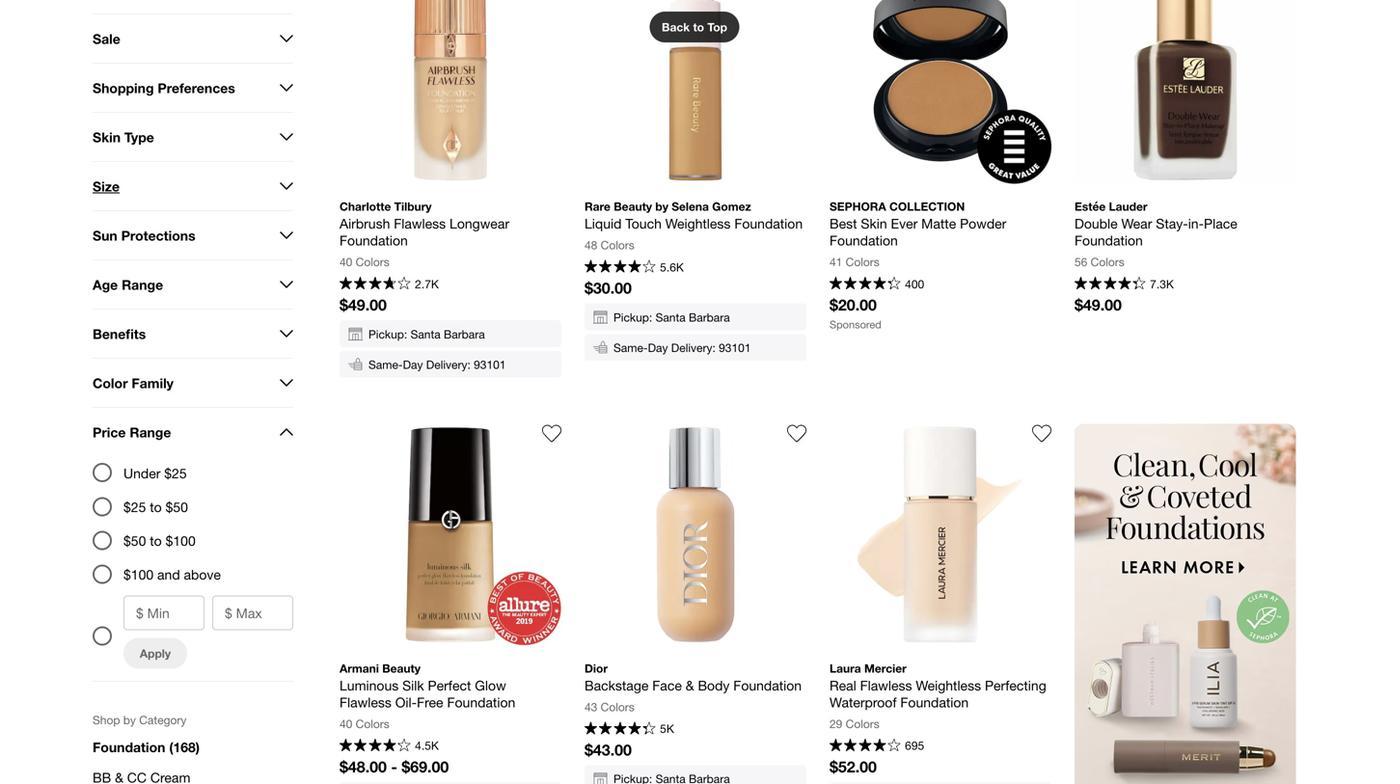 Task type: locate. For each thing, give the bounding box(es) containing it.
foundation right body
[[733, 678, 802, 693]]

0 vertical spatial barbara
[[689, 310, 730, 324]]

2 vertical spatial flawless
[[340, 694, 392, 710]]

colors down backstage
[[601, 700, 635, 714]]

0 vertical spatial pickup: santa barbara
[[614, 310, 730, 324]]

0 horizontal spatial $25
[[123, 499, 146, 515]]

colors down luminous
[[356, 717, 390, 731]]

-
[[391, 758, 397, 776]]

same- for $30.00
[[614, 341, 648, 354]]

range for price range
[[130, 424, 171, 440]]

$49.00 for double wear stay-in-place foundation
[[1075, 296, 1122, 314]]

0 vertical spatial skin
[[93, 129, 121, 145]]

shopping
[[93, 80, 154, 96]]

$100
[[166, 533, 196, 549], [123, 567, 154, 583]]

1 horizontal spatial same-day delivery: 93101
[[614, 341, 751, 354]]

santa down 5.6k at left
[[656, 310, 686, 324]]

$52.00
[[830, 758, 877, 776]]

0 horizontal spatial pickup: santa barbara
[[368, 327, 485, 341]]

4.5k
[[415, 739, 439, 753]]

$69.00
[[402, 758, 449, 776]]

1 horizontal spatial day
[[648, 341, 668, 354]]

0 vertical spatial $100
[[166, 533, 196, 549]]

delivery: for $49.00
[[426, 358, 471, 371]]

$43.00
[[585, 741, 632, 759]]

foundation inside rare beauty by selena gomez liquid touch weightless foundation 48 colors
[[734, 216, 803, 232]]

1 vertical spatial pickup: santa barbara
[[368, 327, 485, 341]]

0 horizontal spatial $100
[[123, 567, 154, 583]]

delivery: down 5.6k reviews element
[[671, 341, 716, 354]]

48
[[585, 238, 597, 252]]

4.5 stars element for $20.00
[[830, 277, 901, 292]]

0 horizontal spatial same-day delivery: 93101
[[368, 358, 506, 371]]

$25
[[164, 465, 187, 481], [123, 499, 146, 515]]

4 stars element up the $52.00
[[830, 739, 901, 754]]

foundation inside charlotte tilbury airbrush flawless longwear foundation 40 colors
[[340, 233, 408, 249]]

0 vertical spatial weightless
[[665, 216, 731, 232]]

price
[[93, 424, 126, 440]]

back to top button
[[650, 12, 739, 42]]

$50 down '$25 to $50' in the bottom left of the page
[[123, 533, 146, 549]]

1 $49.00 from the left
[[340, 296, 387, 314]]

0 horizontal spatial same-
[[368, 358, 403, 371]]

weightless
[[665, 216, 731, 232], [916, 678, 981, 693]]

3.5 stars element
[[340, 277, 411, 292]]

foundation inside armani beauty luminous silk perfect glow flawless oil-free foundation 40 colors
[[447, 694, 515, 710]]

benefits
[[93, 326, 146, 342]]

above
[[184, 567, 221, 583]]

0 vertical spatial 93101
[[719, 341, 751, 354]]

0 horizontal spatial $49.00
[[340, 296, 387, 314]]

skin left "type"
[[93, 129, 121, 145]]

colors down liquid
[[601, 238, 635, 252]]

0 horizontal spatial 4.5 stars element
[[585, 722, 656, 737]]

0 vertical spatial $50
[[166, 499, 188, 515]]

1 vertical spatial pickup:
[[368, 327, 407, 341]]

1 40 from the top
[[340, 255, 352, 269]]

flawless inside laura mercier real flawless weightless perfecting waterproof foundation 29 colors
[[860, 678, 912, 693]]

range inside age range button
[[122, 277, 163, 293]]

delivery:
[[671, 341, 716, 354], [426, 358, 471, 371]]

0 horizontal spatial 93101
[[474, 358, 506, 371]]

1 vertical spatial day
[[403, 358, 423, 371]]

colors up 3.5 stars element
[[356, 255, 390, 269]]

0 vertical spatial 40
[[340, 255, 352, 269]]

$25 down under at the bottom of the page
[[123, 499, 146, 515]]

1 vertical spatial delivery:
[[426, 358, 471, 371]]

pickup:
[[614, 310, 652, 324], [368, 327, 407, 341]]

to
[[693, 20, 704, 34], [150, 499, 162, 515], [150, 533, 162, 549]]

foundation down "glow" on the bottom left
[[447, 694, 515, 710]]

laura mercier - real flawless weightless perfecting waterproof foundation image
[[830, 424, 1051, 646]]

beauty inside rare beauty by selena gomez liquid touch weightless foundation 48 colors
[[614, 200, 652, 213]]

$100 left and
[[123, 567, 154, 583]]

$49.00 down 56
[[1075, 296, 1122, 314]]

1 vertical spatial skin
[[861, 216, 887, 232]]

0 horizontal spatial delivery:
[[426, 358, 471, 371]]

beauty for luminous
[[382, 662, 421, 675]]

pickup: down 3.5 stars element
[[368, 327, 407, 341]]

1 vertical spatial same-
[[368, 358, 403, 371]]

0 vertical spatial santa
[[656, 310, 686, 324]]

1 horizontal spatial same-
[[614, 341, 648, 354]]

1 horizontal spatial delivery:
[[671, 341, 716, 354]]

colors right "41"
[[846, 255, 880, 269]]

by right shop
[[123, 713, 136, 727]]

0 horizontal spatial day
[[403, 358, 423, 371]]

0 horizontal spatial 4 stars element
[[340, 739, 411, 754]]

sephora
[[830, 200, 886, 213]]

colors inside sephora collection best skin ever matte powder foundation 41 colors
[[846, 255, 880, 269]]

santa
[[656, 310, 686, 324], [411, 327, 441, 341]]

skin
[[93, 129, 121, 145], [861, 216, 887, 232]]

695
[[905, 739, 924, 753]]

benefits button
[[93, 310, 293, 358]]

1 horizontal spatial $25
[[164, 465, 187, 481]]

colors down 'waterproof' at the bottom right of page
[[846, 717, 880, 731]]

1 horizontal spatial 4.5 stars element
[[830, 277, 901, 292]]

pickup: santa barbara down 5.6k at left
[[614, 310, 730, 324]]

flawless inside charlotte tilbury airbrush flawless longwear foundation 40 colors
[[394, 216, 446, 232]]

0 vertical spatial day
[[648, 341, 668, 354]]

$50 up $50 to $100
[[166, 499, 188, 515]]

0 vertical spatial pickup:
[[614, 310, 652, 324]]

same- down 3.5 stars element
[[368, 358, 403, 371]]

range
[[122, 277, 163, 293], [130, 424, 171, 440]]

flawless down mercier
[[860, 678, 912, 693]]

to down '$25 to $50' in the bottom left of the page
[[150, 533, 162, 549]]

2 40 from the top
[[340, 717, 352, 731]]

foundation
[[734, 216, 803, 232], [340, 233, 408, 249], [830, 233, 898, 249], [1075, 233, 1143, 249], [733, 678, 802, 693], [447, 694, 515, 710], [900, 694, 969, 710], [93, 739, 165, 755]]

1 vertical spatial same-day delivery: 93101
[[368, 358, 506, 371]]

foundation down double
[[1075, 233, 1143, 249]]

weightless inside rare beauty by selena gomez liquid touch weightless foundation 48 colors
[[665, 216, 731, 232]]

1 vertical spatial flawless
[[860, 678, 912, 693]]

$49.00 for airbrush flawless longwear foundation
[[340, 296, 387, 314]]

wear
[[1121, 216, 1152, 232]]

santa down 2.7k
[[411, 327, 441, 341]]

range right age
[[122, 277, 163, 293]]

ever
[[891, 216, 918, 232]]

4.5k reviews element
[[415, 739, 439, 753]]

luminous
[[340, 678, 399, 693]]

0 vertical spatial range
[[122, 277, 163, 293]]

1 vertical spatial 93101
[[474, 358, 506, 371]]

4.5 stars element up $20.00
[[830, 277, 901, 292]]

0 vertical spatial same-
[[614, 341, 648, 354]]

1 vertical spatial weightless
[[916, 678, 981, 693]]

$49.00
[[340, 296, 387, 314], [1075, 296, 1122, 314]]

to left top
[[693, 20, 704, 34]]

best
[[830, 216, 857, 232]]

0 vertical spatial flawless
[[394, 216, 446, 232]]

1 horizontal spatial 4 stars element
[[585, 260, 656, 276]]

2 horizontal spatial 4 stars element
[[830, 739, 901, 754]]

day down 2.7k
[[403, 358, 423, 371]]

by up the 'touch'
[[655, 200, 668, 213]]

collection
[[889, 200, 965, 213]]

day for $49.00
[[403, 358, 423, 371]]

1 vertical spatial santa
[[411, 327, 441, 341]]

same-day delivery: 93101 down 2.7k
[[368, 358, 506, 371]]

0 horizontal spatial santa
[[411, 327, 441, 341]]

foundation down best on the right of page
[[830, 233, 898, 249]]

1 horizontal spatial pickup: santa barbara
[[614, 310, 730, 324]]

touch
[[625, 216, 662, 232]]

1 horizontal spatial weightless
[[916, 678, 981, 693]]

4.5 stars element
[[830, 277, 901, 292], [1075, 277, 1146, 292], [585, 722, 656, 737]]

flawless down 'tilbury'
[[394, 216, 446, 232]]

body
[[698, 678, 730, 693]]

1 horizontal spatial skin
[[861, 216, 887, 232]]

$48.00
[[340, 758, 387, 776]]

1 vertical spatial $50
[[123, 533, 146, 549]]

$25 right under at the bottom of the page
[[164, 465, 187, 481]]

sign in to love dior - backstage face & body foundation image
[[787, 424, 806, 443]]

colors inside armani beauty luminous silk perfect glow flawless oil-free foundation 40 colors
[[356, 717, 390, 731]]

0 horizontal spatial flawless
[[340, 694, 392, 710]]

oil-
[[395, 694, 417, 710]]

skin type
[[93, 129, 154, 145]]

$50
[[166, 499, 188, 515], [123, 533, 146, 549]]

0 vertical spatial to
[[693, 20, 704, 34]]

1 vertical spatial range
[[130, 424, 171, 440]]

2 horizontal spatial flawless
[[860, 678, 912, 693]]

skin inside sephora collection best skin ever matte powder foundation 41 colors
[[861, 216, 887, 232]]

1 horizontal spatial barbara
[[689, 310, 730, 324]]

beauty
[[614, 200, 652, 213], [382, 662, 421, 675]]

40
[[340, 255, 352, 269], [340, 717, 352, 731]]

$100 up '$100 and above'
[[166, 533, 196, 549]]

to inside button
[[693, 20, 704, 34]]

0 horizontal spatial pickup:
[[368, 327, 407, 341]]

flawless down luminous
[[340, 694, 392, 710]]

0 vertical spatial same-day delivery: 93101
[[614, 341, 751, 354]]

1 horizontal spatial 93101
[[719, 341, 751, 354]]

pickup: down $30.00
[[614, 310, 652, 324]]

1 vertical spatial to
[[150, 499, 162, 515]]

0 vertical spatial $25
[[164, 465, 187, 481]]

0 vertical spatial by
[[655, 200, 668, 213]]

colors
[[601, 238, 635, 252], [356, 255, 390, 269], [846, 255, 880, 269], [1091, 255, 1125, 269], [601, 700, 635, 714], [356, 717, 390, 731], [846, 717, 880, 731]]

range right price
[[130, 424, 171, 440]]

2 horizontal spatial 4.5 stars element
[[1075, 277, 1146, 292]]

category
[[139, 713, 187, 727]]

powder
[[960, 216, 1006, 232]]

400
[[905, 277, 924, 291]]

dior - backstage face & body foundation image
[[585, 424, 806, 646]]

4 stars element for $30.00
[[585, 260, 656, 276]]

shop by category
[[93, 713, 187, 727]]

1 horizontal spatial flawless
[[394, 216, 446, 232]]

colors inside 'estée lauder double wear stay-in-place foundation 56 colors'
[[1091, 255, 1125, 269]]

1 horizontal spatial $49.00
[[1075, 296, 1122, 314]]

back to top
[[662, 20, 727, 34]]

range inside price range dropdown button
[[130, 424, 171, 440]]

colors inside rare beauty by selena gomez liquid touch weightless foundation 48 colors
[[601, 238, 635, 252]]

foundation inside foundation (168) link
[[93, 739, 165, 755]]

5.6k reviews element
[[660, 260, 684, 274]]

by
[[655, 200, 668, 213], [123, 713, 136, 727]]

foundation up the 695 reviews element
[[900, 694, 969, 710]]

1 vertical spatial barbara
[[444, 327, 485, 341]]

pickup: santa barbara down 2.7k
[[368, 327, 485, 341]]

foundation down the gomez
[[734, 216, 803, 232]]

double
[[1075, 216, 1118, 232]]

2 vertical spatial to
[[150, 533, 162, 549]]

matte
[[921, 216, 956, 232]]

by inside rare beauty by selena gomez liquid touch weightless foundation 48 colors
[[655, 200, 668, 213]]

foundation inside laura mercier real flawless weightless perfecting waterproof foundation 29 colors
[[900, 694, 969, 710]]

charlotte
[[340, 200, 391, 213]]

0 horizontal spatial by
[[123, 713, 136, 727]]

family
[[132, 375, 174, 391]]

colors right 56
[[1091, 255, 1125, 269]]

day down 5.6k reviews element
[[648, 341, 668, 354]]

1 horizontal spatial pickup:
[[614, 310, 652, 324]]

4 stars element
[[585, 260, 656, 276], [340, 739, 411, 754], [830, 739, 901, 754]]

place
[[1204, 216, 1237, 232]]

$49.00 down 3.5 stars element
[[340, 296, 387, 314]]

0 horizontal spatial beauty
[[382, 662, 421, 675]]

skin type button
[[93, 113, 293, 161]]

sun protections
[[93, 227, 195, 243]]

1 horizontal spatial beauty
[[614, 200, 652, 213]]

5.6k
[[660, 260, 684, 274]]

1 vertical spatial 40
[[340, 717, 352, 731]]

same- down $30.00
[[614, 341, 648, 354]]

4 stars element up $30.00
[[585, 260, 656, 276]]

foundation down the airbrush
[[340, 233, 408, 249]]

beauty up the 'touch'
[[614, 200, 652, 213]]

beauty inside armani beauty luminous silk perfect glow flawless oil-free foundation 40 colors
[[382, 662, 421, 675]]

age range button
[[93, 260, 293, 309]]

skin down sephora
[[861, 216, 887, 232]]

to down under $25
[[150, 499, 162, 515]]

0 vertical spatial beauty
[[614, 200, 652, 213]]

backstage
[[585, 678, 649, 693]]

0 vertical spatial delivery:
[[671, 341, 716, 354]]

4.5 stars element down 56
[[1075, 277, 1146, 292]]

0 horizontal spatial weightless
[[665, 216, 731, 232]]

weightless left perfecting
[[916, 678, 981, 693]]

color family button
[[93, 359, 293, 407]]

tilbury
[[394, 200, 432, 213]]

93101
[[719, 341, 751, 354], [474, 358, 506, 371]]

weightless down selena
[[665, 216, 731, 232]]

price range button
[[93, 408, 293, 456]]

in-
[[1188, 216, 1204, 232]]

foundation down the shop by category
[[93, 739, 165, 755]]

foundation (168) link
[[93, 732, 293, 763]]

range for age range
[[122, 277, 163, 293]]

1 vertical spatial beauty
[[382, 662, 421, 675]]

2 $49.00 from the left
[[1075, 296, 1122, 314]]

1 horizontal spatial by
[[655, 200, 668, 213]]

estée
[[1075, 200, 1106, 213]]

sun
[[93, 227, 117, 243]]

1 horizontal spatial santa
[[656, 310, 686, 324]]

sign in to love armani beauty - luminous silk perfect glow flawless oil-free foundation image
[[542, 424, 561, 443]]

beauty up the silk
[[382, 662, 421, 675]]

0 horizontal spatial barbara
[[444, 327, 485, 341]]

same-day delivery: 93101 down 5.6k reviews element
[[614, 341, 751, 354]]

0 horizontal spatial skin
[[93, 129, 121, 145]]

delivery: for $30.00
[[671, 341, 716, 354]]

40 up 3.5 stars element
[[340, 255, 352, 269]]

40 down luminous
[[340, 717, 352, 731]]

delivery: down 2.7k
[[426, 358, 471, 371]]

1 horizontal spatial $100
[[166, 533, 196, 549]]

4 stars element up $48.00 in the bottom of the page
[[340, 739, 411, 754]]

4.5 stars element up $43.00
[[585, 722, 656, 737]]

$ Min text field
[[124, 597, 204, 629]]

rare
[[585, 200, 611, 213]]

real
[[830, 678, 856, 693]]



Task type: vqa. For each thing, say whether or not it's contained in the screenshot.
"glowing"
no



Task type: describe. For each thing, give the bounding box(es) containing it.
400 reviews element
[[905, 277, 924, 291]]

pickup: santa barbara for $30.00
[[614, 310, 730, 324]]

$20.00
[[830, 296, 877, 314]]

$ Max text field
[[213, 597, 292, 629]]

gomez
[[712, 200, 751, 213]]

4 stars element for $48.00 - $69.00
[[340, 739, 411, 754]]

size
[[93, 178, 120, 194]]

armani beauty luminous silk perfect glow flawless oil-free foundation 40 colors
[[340, 662, 515, 731]]

93101 for $30.00
[[719, 341, 751, 354]]

santa for $49.00
[[411, 327, 441, 341]]

pickup: for $49.00
[[368, 327, 407, 341]]

perfecting
[[985, 678, 1046, 693]]

armani beauty - luminous silk perfect glow flawless oil-free foundation image
[[340, 424, 561, 646]]

age range
[[93, 277, 163, 293]]

under
[[123, 465, 161, 481]]

same- for $49.00
[[368, 358, 403, 371]]

40 inside armani beauty luminous silk perfect glow flawless oil-free foundation 40 colors
[[340, 717, 352, 731]]

$20.00 sponsored
[[830, 296, 881, 331]]

$25 to $50
[[123, 499, 188, 515]]

695 reviews element
[[905, 739, 924, 753]]

clean, cool & coveted foundations | learn more > (clean at sephora) image
[[1075, 424, 1296, 784]]

top
[[707, 20, 727, 34]]

charlotte tilbury - airbrush flawless longwear foundation image
[[340, 0, 561, 184]]

estée lauder - double wear stay-in-place foundation image
[[1075, 0, 1296, 184]]

1 vertical spatial $100
[[123, 567, 154, 583]]

silk
[[402, 678, 424, 693]]

free
[[417, 694, 443, 710]]

armani
[[340, 662, 379, 675]]

liquid
[[585, 216, 622, 232]]

$50 to $100
[[123, 533, 196, 549]]

7.3k reviews element
[[1150, 277, 1174, 291]]

sale button
[[93, 14, 293, 63]]

0 horizontal spatial $50
[[123, 533, 146, 549]]

perfect
[[428, 678, 471, 693]]

sephora collection - best skin ever matte powder foundation image
[[830, 0, 1051, 184]]

beauty for by
[[614, 200, 652, 213]]

40 inside charlotte tilbury airbrush flawless longwear foundation 40 colors
[[340, 255, 352, 269]]

to for $25
[[150, 499, 162, 515]]

longwear
[[450, 216, 509, 232]]

1 vertical spatial $25
[[123, 499, 146, 515]]

color
[[93, 375, 128, 391]]

93101 for $49.00
[[474, 358, 506, 371]]

$100 and above
[[123, 567, 221, 583]]

4 stars element for $52.00
[[830, 739, 901, 754]]

29
[[830, 717, 842, 731]]

flawless for longwear
[[394, 216, 446, 232]]

colors inside dior backstage face & body foundation 43 colors
[[601, 700, 635, 714]]

lauder
[[1109, 200, 1148, 213]]

face
[[652, 678, 682, 693]]

to for $50
[[150, 533, 162, 549]]

and
[[157, 567, 180, 583]]

flawless for weightless
[[860, 678, 912, 693]]

2.7k
[[415, 277, 439, 291]]

age
[[93, 277, 118, 293]]

$30.00
[[585, 279, 632, 297]]

charlotte tilbury airbrush flawless longwear foundation 40 colors
[[340, 200, 513, 269]]

2.7k reviews element
[[415, 277, 439, 291]]

barbara for $49.00
[[444, 327, 485, 341]]

under $25
[[123, 465, 187, 481]]

foundation inside 'estée lauder double wear stay-in-place foundation 56 colors'
[[1075, 233, 1143, 249]]

santa for $30.00
[[656, 310, 686, 324]]

to for back
[[693, 20, 704, 34]]

pickup: for $30.00
[[614, 310, 652, 324]]

type
[[124, 129, 154, 145]]

protections
[[121, 227, 195, 243]]

43
[[585, 700, 597, 714]]

sephora collection best skin ever matte powder foundation 41 colors
[[830, 200, 1010, 269]]

56
[[1075, 255, 1087, 269]]

preferences
[[158, 80, 235, 96]]

4.5 stars element for $49.00
[[1075, 277, 1146, 292]]

&
[[686, 678, 694, 693]]

shop
[[93, 713, 120, 727]]

5k reviews element
[[660, 722, 674, 736]]

flawless inside armani beauty luminous silk perfect glow flawless oil-free foundation 40 colors
[[340, 694, 392, 710]]

selena
[[672, 200, 709, 213]]

4.5 stars element for $43.00
[[585, 722, 656, 737]]

rare beauty by selena gomez - liquid touch weightless foundation image
[[585, 0, 806, 184]]

colors inside laura mercier real flawless weightless perfecting waterproof foundation 29 colors
[[846, 717, 880, 731]]

shopping preferences
[[93, 80, 235, 96]]

apply button
[[123, 638, 187, 669]]

(168)
[[169, 739, 200, 755]]

foundation (168)
[[93, 739, 200, 755]]

1 vertical spatial by
[[123, 713, 136, 727]]

laura mercier real flawless weightless perfecting waterproof foundation 29 colors
[[830, 662, 1050, 731]]

color family
[[93, 375, 174, 391]]

foundation inside sephora collection best skin ever matte powder foundation 41 colors
[[830, 233, 898, 249]]

weightless inside laura mercier real flawless weightless perfecting waterproof foundation 29 colors
[[916, 678, 981, 693]]

glow
[[475, 678, 506, 693]]

sign in to love laura mercier - real flawless weightless perfecting waterproof foundation image
[[1032, 424, 1051, 443]]

size button
[[93, 162, 293, 210]]

same-day delivery: 93101 for $30.00
[[614, 341, 751, 354]]

apply
[[140, 647, 171, 660]]

$48.00 - $69.00
[[340, 758, 449, 776]]

7.3k
[[1150, 277, 1174, 291]]

laura
[[830, 662, 861, 675]]

sun protections button
[[93, 211, 293, 259]]

day for $30.00
[[648, 341, 668, 354]]

1 horizontal spatial $50
[[166, 499, 188, 515]]

dior
[[585, 662, 608, 675]]

shopping preferences button
[[93, 64, 293, 112]]

colors inside charlotte tilbury airbrush flawless longwear foundation 40 colors
[[356, 255, 390, 269]]

mercier
[[864, 662, 907, 675]]

dior backstage face & body foundation 43 colors
[[585, 662, 802, 714]]

back
[[662, 20, 690, 34]]

waterproof
[[830, 694, 897, 710]]

estée lauder double wear stay-in-place foundation 56 colors
[[1075, 200, 1241, 269]]

pickup: santa barbara for $49.00
[[368, 327, 485, 341]]

barbara for $30.00
[[689, 310, 730, 324]]

sponsored
[[830, 318, 881, 331]]

stay-
[[1156, 216, 1188, 232]]

41
[[830, 255, 842, 269]]

same-day delivery: 93101 for $49.00
[[368, 358, 506, 371]]

price range
[[93, 424, 171, 440]]

skin inside button
[[93, 129, 121, 145]]

foundation inside dior backstage face & body foundation 43 colors
[[733, 678, 802, 693]]



